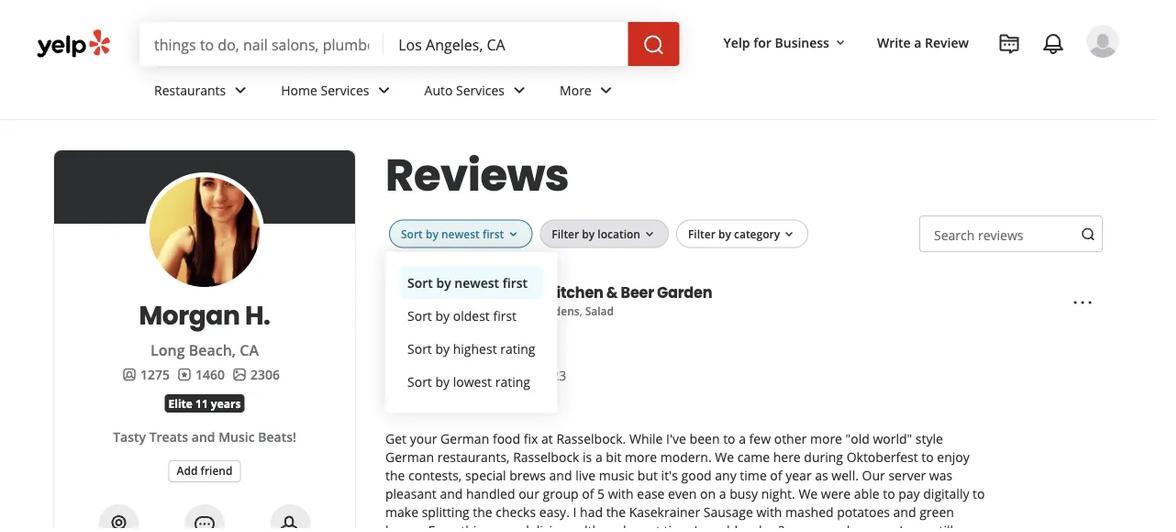 Task type: describe. For each thing, give the bounding box(es) containing it.
sort by lowest rating button
[[400, 366, 543, 399]]

1 horizontal spatial time
[[740, 467, 767, 485]]

projects image
[[999, 33, 1021, 55]]

filters group
[[386, 220, 813, 414]]

your
[[410, 431, 437, 448]]

first for sort by newest first button
[[503, 275, 528, 292]]

rasselbock.
[[557, 431, 627, 448]]

Near text field
[[399, 34, 614, 54]]

during
[[805, 449, 844, 466]]

24 chevron down v2 image for auto services
[[509, 79, 531, 101]]

1 horizontal spatial of
[[771, 467, 783, 485]]

get your german food fix at rasselbock. while i've been to a few other more "old world" style german restaurants, rasselbock is a bit more modern. we came here during oktoberfest to enjoy the contests, special brews and live music but it's good any time of year as well. our server was pleasant and handled our group of 5 with ease even on a busy night. we were able to pay digitally to make splitting the checks easy. i had the kasekrainer sausage with mashed potatoes and green beans. everything was delicious although next time i would order 2 sausages because i was 
[[386, 431, 986, 530]]

Find text field
[[154, 34, 369, 54]]

search
[[935, 226, 975, 244]]

yelp
[[724, 33, 751, 51]]

services for home services
[[321, 81, 370, 99]]

sort for sort by newest first button
[[408, 275, 433, 292]]

user actions element
[[709, 23, 1146, 136]]

1460
[[196, 366, 225, 383]]

special
[[465, 467, 506, 485]]

kitchen
[[547, 282, 604, 303]]

next
[[635, 522, 661, 530]]

bit
[[606, 449, 622, 466]]

german inside rasselbock kitchen & beer garden german , beer gardens , salad long beach, ca
[[459, 304, 502, 319]]

other
[[775, 431, 807, 448]]

food
[[493, 431, 521, 448]]

2 horizontal spatial i
[[900, 522, 904, 530]]

sort for "sort by highest rating" button
[[408, 341, 432, 358]]

delicious
[[522, 522, 575, 530]]

0 vertical spatial 2
[[484, 396, 491, 411]]

write a review
[[878, 33, 970, 51]]

were
[[822, 486, 851, 503]]

0 horizontal spatial beer
[[508, 304, 532, 319]]

came
[[738, 449, 770, 466]]

sort for 'sort by oldest first' 'button'
[[408, 308, 432, 325]]

restaurants,
[[438, 449, 510, 466]]

would
[[702, 522, 738, 530]]

ins
[[528, 396, 543, 411]]

music
[[599, 467, 635, 485]]

home services
[[281, 81, 370, 99]]

0 horizontal spatial the
[[386, 467, 405, 485]]

a right the on
[[720, 486, 727, 503]]

few
[[750, 431, 771, 448]]

although
[[578, 522, 631, 530]]

well.
[[832, 467, 859, 485]]

kasekrainer
[[630, 504, 701, 521]]

16 chevron down v2 image for yelp for business
[[834, 36, 848, 50]]

16 photos v2 image
[[232, 368, 247, 382]]

potatoes
[[838, 504, 891, 521]]

salad link
[[586, 304, 614, 319]]

splitting
[[422, 504, 470, 521]]

write
[[878, 33, 912, 51]]

business categories element
[[140, 66, 1120, 119]]

reviews
[[979, 226, 1024, 244]]

16 chevron down v2 image for filter by location
[[643, 227, 657, 242]]

while
[[630, 431, 663, 448]]

home
[[281, 81, 318, 99]]

elite
[[169, 396, 193, 411]]

elite 11 years
[[169, 396, 241, 411]]

it's
[[662, 467, 678, 485]]

1 , from the left
[[502, 304, 505, 319]]

music
[[219, 428, 255, 446]]

2 check-ins
[[484, 396, 543, 411]]

busy
[[730, 486, 759, 503]]

but
[[638, 467, 658, 485]]

gardens
[[535, 304, 580, 319]]

was down the checks
[[495, 522, 518, 530]]

beans.
[[386, 522, 425, 530]]

business
[[775, 33, 830, 51]]

beer gardens link
[[508, 304, 580, 319]]

night.
[[762, 486, 796, 503]]

24 chevron down v2 image for more
[[596, 79, 618, 101]]

style
[[916, 431, 944, 448]]

&
[[607, 282, 618, 303]]

by for "sort by highest rating" button
[[436, 341, 450, 358]]

and up "group"
[[550, 467, 573, 485]]

server
[[889, 467, 927, 485]]

auto services link
[[410, 66, 545, 119]]

was down 'green'
[[907, 522, 930, 530]]

sort by newest first for sort by newest first popup button at top
[[401, 226, 504, 241]]

rasselbock kitchen & beer garden link
[[459, 282, 713, 304]]

11
[[196, 396, 208, 411]]

none field near
[[399, 34, 614, 54]]

5
[[598, 486, 605, 503]]

and up splitting
[[440, 486, 463, 503]]

24 chevron down v2 image for restaurants
[[230, 79, 252, 101]]

green
[[920, 504, 955, 521]]

1 horizontal spatial the
[[473, 504, 493, 521]]

add
[[177, 464, 198, 479]]

by for sort by lowest rating "button"
[[436, 374, 450, 391]]

treats
[[149, 428, 188, 446]]

by for filter by category dropdown button
[[719, 226, 732, 241]]

24 chevron down v2 image
[[373, 79, 395, 101]]

able
[[855, 486, 880, 503]]

sort by highest rating button
[[400, 333, 543, 366]]

here
[[774, 449, 801, 466]]

to down style
[[922, 449, 935, 466]]

photos element
[[232, 365, 280, 384]]

0 vertical spatial more
[[811, 431, 843, 448]]

any
[[716, 467, 737, 485]]

at
[[542, 431, 553, 448]]

services for auto services
[[456, 81, 505, 99]]

0 horizontal spatial i
[[573, 504, 577, 521]]

notifications image
[[1043, 33, 1065, 55]]

modern.
[[661, 449, 712, 466]]

compliment image
[[108, 515, 130, 530]]

reviews element
[[177, 365, 225, 384]]

sausage
[[704, 504, 754, 521]]

and down pay
[[894, 504, 917, 521]]

search reviews
[[935, 226, 1024, 244]]

  text field inside rasselbock kitchen & beer garden region
[[920, 216, 1104, 253]]

years
[[211, 396, 241, 411]]

garden
[[658, 282, 713, 303]]

newest for sort by newest first popup button at top
[[442, 226, 480, 241]]

0 horizontal spatial time
[[664, 522, 691, 530]]

on
[[701, 486, 716, 503]]

to right the digitally
[[973, 486, 986, 503]]



Task type: vqa. For each thing, say whether or not it's contained in the screenshot.
sort by newest first for Sort by newest first popup button
yes



Task type: locate. For each thing, give the bounding box(es) containing it.
sort by newest first up "german" link
[[408, 275, 528, 292]]

rating
[[501, 341, 536, 358], [496, 374, 531, 391]]

to right been
[[724, 431, 736, 448]]

we up the mashed
[[799, 486, 818, 503]]

0 horizontal spatial ,
[[502, 304, 505, 319]]

is
[[583, 449, 592, 466]]

beach, inside 'morgan h. long beach, ca'
[[189, 341, 236, 360]]

our
[[863, 467, 886, 485]]

our
[[519, 486, 540, 503]]

0 vertical spatial ca
[[524, 319, 538, 334]]

sort left oldest
[[408, 308, 432, 325]]

filter
[[552, 226, 580, 241], [689, 226, 716, 241]]

0 horizontal spatial beach,
[[189, 341, 236, 360]]

,
[[502, 304, 505, 319], [580, 304, 583, 319]]

0 horizontal spatial 24 chevron down v2 image
[[230, 79, 252, 101]]

beach,
[[487, 319, 521, 334], [189, 341, 236, 360]]

search image up menu icon
[[1082, 227, 1096, 242]]

1 vertical spatial german
[[441, 431, 490, 448]]

first up sort by newest first button
[[483, 226, 504, 241]]

0 vertical spatial time
[[740, 467, 767, 485]]

german link
[[459, 304, 502, 319]]

1 vertical spatial of
[[582, 486, 594, 503]]

restaurants link
[[140, 66, 266, 119]]

and down elite 11 years link
[[192, 428, 215, 446]]

long
[[459, 319, 484, 334], [151, 341, 185, 360]]

0 horizontal spatial services
[[321, 81, 370, 99]]

2 horizontal spatial 24 chevron down v2 image
[[596, 79, 618, 101]]

0 vertical spatial german
[[459, 304, 502, 319]]

1 horizontal spatial 16 chevron down v2 image
[[643, 227, 657, 242]]

2 right order
[[778, 522, 786, 530]]

the up although
[[607, 504, 626, 521]]

to left pay
[[884, 486, 896, 503]]

more
[[560, 81, 592, 99]]

rasselbock kitchen & beer garden region
[[378, 201, 1111, 530]]

1 24 chevron down v2 image from the left
[[230, 79, 252, 101]]

oldest
[[453, 308, 490, 325]]

rasselbock kitchen & beer garden german , beer gardens , salad long beach, ca
[[459, 282, 713, 334]]

  text field
[[920, 216, 1104, 253]]

2 , from the left
[[580, 304, 583, 319]]

yelp for business button
[[717, 26, 856, 59]]

5 star rating image
[[386, 366, 485, 385]]

i've
[[667, 431, 687, 448]]

sort by newest first inside button
[[408, 275, 528, 292]]

first inside 'sort by oldest first' 'button'
[[493, 308, 517, 325]]

1 vertical spatial beer
[[508, 304, 532, 319]]

category
[[735, 226, 781, 241]]

by left oldest
[[436, 308, 450, 325]]

time
[[740, 467, 767, 485], [664, 522, 691, 530]]

sort by oldest first button
[[400, 300, 543, 333]]

0 vertical spatial sort by newest first
[[401, 226, 504, 241]]

2 none field from the left
[[399, 34, 614, 54]]

beach, up 1460
[[189, 341, 236, 360]]

contests,
[[409, 467, 462, 485]]

, left salad
[[580, 304, 583, 319]]

0 horizontal spatial search image
[[643, 34, 665, 56]]

1 vertical spatial sort by newest first
[[408, 275, 528, 292]]

by left location
[[582, 226, 595, 241]]

1 vertical spatial with
[[757, 504, 783, 521]]

german up restaurants, on the bottom
[[441, 431, 490, 448]]

newest inside popup button
[[442, 226, 480, 241]]

sort up sort by newest first button
[[401, 226, 423, 241]]

1 horizontal spatial 2
[[778, 522, 786, 530]]

by up the 5 star rating image
[[436, 341, 450, 358]]

0 vertical spatial beer
[[621, 282, 655, 303]]

filter by location button
[[540, 220, 669, 249]]

filter left the category
[[689, 226, 716, 241]]

16 chevron down v2 image for sort by newest first
[[506, 227, 521, 242]]

pleasant
[[386, 486, 437, 503]]

because
[[847, 522, 897, 530]]

live
[[576, 467, 596, 485]]

0 horizontal spatial we
[[716, 449, 735, 466]]

beer right &
[[621, 282, 655, 303]]

filter inside dropdown button
[[689, 226, 716, 241]]

0 horizontal spatial none field
[[154, 34, 369, 54]]

a right write
[[915, 33, 922, 51]]

16 chevron down v2 image
[[782, 227, 797, 242]]

location
[[598, 226, 641, 241]]

newest up "german" link
[[455, 275, 500, 292]]

1 vertical spatial newest
[[455, 275, 500, 292]]

by left the category
[[719, 226, 732, 241]]

filter by category button
[[677, 220, 809, 249]]

sort by oldest first
[[408, 308, 517, 325]]

24 chevron down v2 image
[[230, 79, 252, 101], [509, 79, 531, 101], [596, 79, 618, 101]]

follow image
[[279, 515, 301, 530]]

by inside dropdown button
[[719, 226, 732, 241]]

16 chevron down v2 image inside sort by newest first popup button
[[506, 227, 521, 242]]

more link
[[545, 66, 632, 119]]

3 24 chevron down v2 image from the left
[[596, 79, 618, 101]]

ca up oct 31, 2023
[[524, 319, 538, 334]]

beach, up highest
[[487, 319, 521, 334]]

ca inside 'morgan h. long beach, ca'
[[240, 341, 259, 360]]

sort by newest first button
[[389, 220, 533, 249]]

2 horizontal spatial the
[[607, 504, 626, 521]]

by for 'sort by oldest first' 'button'
[[436, 308, 450, 325]]

search image
[[643, 34, 665, 56], [1082, 227, 1096, 242]]

sort by newest first up sort by newest first button
[[401, 226, 504, 241]]

24 chevron down v2 image down near text field
[[509, 79, 531, 101]]

0 horizontal spatial more
[[625, 449, 658, 466]]

been
[[690, 431, 720, 448]]

1 vertical spatial beach,
[[189, 341, 236, 360]]

1 vertical spatial rasselbock
[[513, 449, 580, 466]]

none field find
[[154, 34, 369, 54]]

first for sort by newest first popup button at top
[[483, 226, 504, 241]]

sort for sort by lowest rating "button"
[[408, 374, 432, 391]]

1 horizontal spatial more
[[811, 431, 843, 448]]

, right oldest
[[502, 304, 505, 319]]

digitally
[[924, 486, 970, 503]]

services left 24 chevron down v2 icon
[[321, 81, 370, 99]]

morgan
[[139, 298, 240, 334]]

oct
[[492, 367, 513, 384]]

1 vertical spatial search image
[[1082, 227, 1096, 242]]

2 inside the get your german food fix at rasselbock. while i've been to a few other more "old world" style german restaurants, rasselbock is a bit more modern. we came here during oktoberfest to enjoy the contests, special brews and live music but it's good any time of year as well. our server was pleasant and handled our group of 5 with ease even on a busy night. we were able to pay digitally to make splitting the checks easy. i had the kasekrainer sausage with mashed potatoes and green beans. everything was delicious although next time i would order 2 sausages because i was
[[778, 522, 786, 530]]

we up any
[[716, 449, 735, 466]]

had
[[580, 504, 603, 521]]

16 review v2 image
[[177, 368, 192, 382]]

1 services from the left
[[321, 81, 370, 99]]

16 chevron down v2 image right business
[[834, 36, 848, 50]]

beach, inside rasselbock kitchen & beer garden german , beer gardens , salad long beach, ca
[[487, 319, 521, 334]]

time down came
[[740, 467, 767, 485]]

none field up auto services "link"
[[399, 34, 614, 54]]

16 chevron down v2 image up sort by newest first button
[[506, 227, 521, 242]]

salad
[[586, 304, 614, 319]]

year
[[786, 467, 812, 485]]

first inside sort by newest first button
[[503, 275, 528, 292]]

of left 5
[[582, 486, 594, 503]]

tasty treats and music beats!
[[113, 428, 296, 446]]

0 vertical spatial long
[[459, 319, 484, 334]]

24 chevron down v2 image inside restaurants 'link'
[[230, 79, 252, 101]]

order
[[742, 522, 775, 530]]

check-
[[493, 396, 528, 411]]

checks
[[496, 504, 536, 521]]

1 vertical spatial time
[[664, 522, 691, 530]]

i left had
[[573, 504, 577, 521]]

1 horizontal spatial 24 chevron down v2 image
[[509, 79, 531, 101]]

1 none field from the left
[[154, 34, 369, 54]]

search image up the "business categories" element
[[643, 34, 665, 56]]

long inside 'morgan h. long beach, ca'
[[151, 341, 185, 360]]

0 horizontal spatial filter
[[552, 226, 580, 241]]

first right oldest
[[493, 308, 517, 325]]

1 vertical spatial first
[[503, 275, 528, 292]]

0 horizontal spatial with
[[608, 486, 634, 503]]

0 horizontal spatial long
[[151, 341, 185, 360]]

add friend
[[177, 464, 233, 479]]

2306
[[251, 366, 280, 383]]

filter inside popup button
[[552, 226, 580, 241]]

easy.
[[540, 504, 570, 521]]

0 vertical spatial rating
[[501, 341, 536, 358]]

ca up photos element
[[240, 341, 259, 360]]

16 camera v2 image
[[386, 396, 400, 410]]

group
[[543, 486, 579, 503]]

rating inside "sort by highest rating" button
[[501, 341, 536, 358]]

sort by lowest rating
[[408, 374, 531, 391]]

oktoberfest
[[847, 449, 919, 466]]

the up pleasant
[[386, 467, 405, 485]]

first up categories element
[[503, 275, 528, 292]]

with
[[608, 486, 634, 503], [757, 504, 783, 521]]

24 chevron down v2 image inside 'more' link
[[596, 79, 618, 101]]

categories element
[[459, 303, 614, 320]]

auto services
[[425, 81, 505, 99]]

more down while
[[625, 449, 658, 466]]

1 horizontal spatial with
[[757, 504, 783, 521]]

1 filter from the left
[[552, 226, 580, 241]]

more up "during"
[[811, 431, 843, 448]]

24 chevron down v2 image right more
[[596, 79, 618, 101]]

sort left lowest
[[408, 374, 432, 391]]

for
[[754, 33, 772, 51]]

ease
[[638, 486, 665, 503]]

2 vertical spatial german
[[386, 449, 434, 466]]

sort by newest first button
[[400, 267, 543, 300]]

16 chevron down v2 image inside the yelp for business button
[[834, 36, 848, 50]]

friends element
[[122, 365, 170, 384]]

restaurants
[[154, 81, 226, 99]]

1 vertical spatial we
[[799, 486, 818, 503]]

by left lowest
[[436, 374, 450, 391]]

by for filter by location popup button
[[582, 226, 595, 241]]

0 vertical spatial newest
[[442, 226, 480, 241]]

filter left location
[[552, 226, 580, 241]]

0 horizontal spatial of
[[582, 486, 594, 503]]

by inside 'button'
[[436, 308, 450, 325]]

a right is
[[596, 449, 603, 466]]

2 24 chevron down v2 image from the left
[[509, 79, 531, 101]]

reviews
[[386, 144, 569, 206]]

0 horizontal spatial 2
[[484, 396, 491, 411]]

1 vertical spatial 2
[[778, 522, 786, 530]]

services right auto
[[456, 81, 505, 99]]

16 chevron down v2 image
[[834, 36, 848, 50], [506, 227, 521, 242], [643, 227, 657, 242]]

rating up 2 check-ins
[[496, 374, 531, 391]]

enjoy
[[938, 449, 970, 466]]

1 vertical spatial ca
[[240, 341, 259, 360]]

with up order
[[757, 504, 783, 521]]

24 chevron down v2 image inside auto services "link"
[[509, 79, 531, 101]]

0 vertical spatial of
[[771, 467, 783, 485]]

rating up 31,
[[501, 341, 536, 358]]

24 chevron down v2 image right restaurants
[[230, 79, 252, 101]]

None search field
[[140, 22, 684, 66]]

time down kasekrainer
[[664, 522, 691, 530]]

rasselbock inside the get your german food fix at rasselbock. while i've been to a few other more "old world" style german restaurants, rasselbock is a bit more modern. we came here during oktoberfest to enjoy the contests, special brews and live music but it's good any time of year as well. our server was pleasant and handled our group of 5 with ease even on a busy night. we were able to pay digitally to make splitting the checks easy. i had the kasekrainer sausage with mashed potatoes and green beans. everything was delicious although next time i would order 2 sausages because i was
[[513, 449, 580, 466]]

0 vertical spatial search image
[[643, 34, 665, 56]]

by up sort by oldest first
[[437, 275, 451, 292]]

16 chevron down v2 image right location
[[643, 227, 657, 242]]

filter by category
[[689, 226, 781, 241]]

none field up home
[[154, 34, 369, 54]]

0 vertical spatial we
[[716, 449, 735, 466]]

2
[[484, 396, 491, 411], [778, 522, 786, 530]]

1 vertical spatial more
[[625, 449, 658, 466]]

1 vertical spatial long
[[151, 341, 185, 360]]

sort up the 5 star rating image
[[408, 341, 432, 358]]

mashed
[[786, 504, 834, 521]]

newest up sort by newest first button
[[442, 226, 480, 241]]

1 horizontal spatial we
[[799, 486, 818, 503]]

first for 'sort by oldest first' 'button'
[[493, 308, 517, 325]]

services inside "link"
[[456, 81, 505, 99]]

rating inside sort by lowest rating "button"
[[496, 374, 531, 391]]

None field
[[154, 34, 369, 54], [399, 34, 614, 54]]

was up the digitally
[[930, 467, 953, 485]]

sort for sort by newest first popup button at top
[[401, 226, 423, 241]]

friend
[[201, 464, 233, 479]]

1 horizontal spatial filter
[[689, 226, 716, 241]]

filter for filter by category
[[689, 226, 716, 241]]

was
[[930, 467, 953, 485], [495, 522, 518, 530], [907, 522, 930, 530]]

1 horizontal spatial search image
[[1082, 227, 1096, 242]]

filter by location
[[552, 226, 641, 241]]

rasselbock up "german" link
[[459, 282, 544, 303]]

of up night.
[[771, 467, 783, 485]]

add friend button
[[169, 461, 241, 483]]

german down your
[[386, 449, 434, 466]]

16 friends v2 image
[[122, 368, 137, 382]]

newest inside button
[[455, 275, 500, 292]]

0 vertical spatial first
[[483, 226, 504, 241]]

sort inside popup button
[[401, 226, 423, 241]]

first inside sort by newest first popup button
[[483, 226, 504, 241]]

by for sort by newest first button
[[437, 275, 451, 292]]

newest for sort by newest first button
[[455, 275, 500, 292]]

sort up sort by oldest first
[[408, 275, 433, 292]]

0 vertical spatial with
[[608, 486, 634, 503]]

0 horizontal spatial ca
[[240, 341, 259, 360]]

home services link
[[266, 66, 410, 119]]

16 chevron down v2 image inside filter by location popup button
[[643, 227, 657, 242]]

rasselbock down at
[[513, 449, 580, 466]]

2 services from the left
[[456, 81, 505, 99]]

of
[[771, 467, 783, 485], [582, 486, 594, 503]]

ca inside rasselbock kitchen & beer garden german , beer gardens , salad long beach, ca
[[524, 319, 538, 334]]

beer left gardens
[[508, 304, 532, 319]]

world"
[[874, 431, 913, 448]]

rating for sort by lowest rating
[[496, 374, 531, 391]]

long inside rasselbock kitchen & beer garden german , beer gardens , salad long beach, ca
[[459, 319, 484, 334]]

the
[[386, 467, 405, 485], [473, 504, 493, 521], [607, 504, 626, 521]]

1 horizontal spatial long
[[459, 319, 484, 334]]

i left would
[[695, 522, 698, 530]]

pay
[[899, 486, 921, 503]]

fix
[[524, 431, 538, 448]]

0 horizontal spatial 16 chevron down v2 image
[[506, 227, 521, 242]]

and
[[192, 428, 215, 446], [550, 467, 573, 485], [440, 486, 463, 503], [894, 504, 917, 521]]

by for sort by newest first popup button at top
[[426, 226, 439, 241]]

by inside "button"
[[436, 374, 450, 391]]

tasty
[[113, 428, 146, 446]]

"old
[[846, 431, 870, 448]]

by up sort by newest first button
[[426, 226, 439, 241]]

sort inside "button"
[[408, 374, 432, 391]]

1 vertical spatial rating
[[496, 374, 531, 391]]

sort by newest first for sort by newest first button
[[408, 275, 528, 292]]

menu image
[[1072, 292, 1095, 314]]

filter for filter by location
[[552, 226, 580, 241]]

1 horizontal spatial ca
[[524, 319, 538, 334]]

message image
[[194, 515, 216, 530]]

0 vertical spatial rasselbock
[[459, 282, 544, 303]]

handled
[[466, 486, 516, 503]]

2 filter from the left
[[689, 226, 716, 241]]

we
[[716, 449, 735, 466], [799, 486, 818, 503]]

31,
[[516, 367, 534, 384]]

auto
[[425, 81, 453, 99]]

rating for sort by highest rating
[[501, 341, 536, 358]]

german down sort by newest first button
[[459, 304, 502, 319]]

the down handled
[[473, 504, 493, 521]]

h.
[[245, 298, 270, 334]]

with down the music
[[608, 486, 634, 503]]

1 horizontal spatial beach,
[[487, 319, 521, 334]]

1 horizontal spatial services
[[456, 81, 505, 99]]

everything
[[429, 522, 492, 530]]

0 vertical spatial beach,
[[487, 319, 521, 334]]

rasselbock inside rasselbock kitchen & beer garden german , beer gardens , salad long beach, ca
[[459, 282, 544, 303]]

a left the few
[[739, 431, 746, 448]]

sort by newest first inside popup button
[[401, 226, 504, 241]]

1 horizontal spatial beer
[[621, 282, 655, 303]]

i right because
[[900, 522, 904, 530]]

2 left "check-"
[[484, 396, 491, 411]]

good
[[682, 467, 712, 485]]

morgan h. link
[[76, 298, 333, 334]]

1 horizontal spatial i
[[695, 522, 698, 530]]

2 vertical spatial first
[[493, 308, 517, 325]]

sort inside 'button'
[[408, 308, 432, 325]]

1 horizontal spatial none field
[[399, 34, 614, 54]]

1 horizontal spatial ,
[[580, 304, 583, 319]]

2 horizontal spatial 16 chevron down v2 image
[[834, 36, 848, 50]]

bob b. image
[[1087, 25, 1120, 58]]



